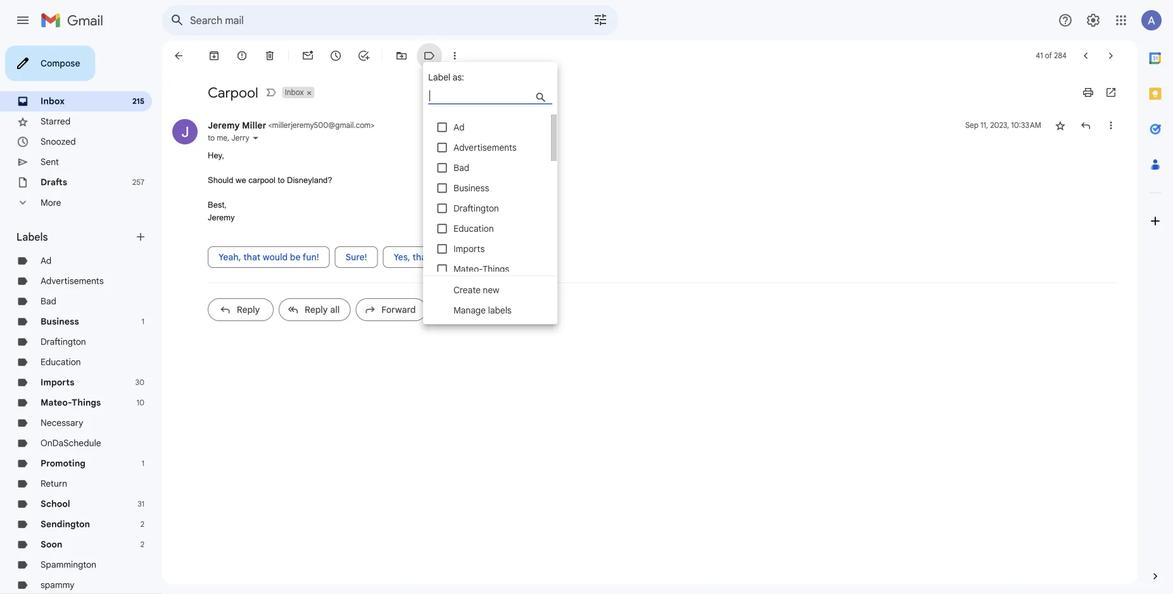Task type: locate. For each thing, give the bounding box(es) containing it.
2023,
[[990, 121, 1009, 130]]

0 vertical spatial jeremy
[[208, 120, 240, 131]]

inbox for inbox button
[[285, 88, 304, 97]]

main menu image
[[15, 13, 30, 28]]

0 horizontal spatial ad
[[41, 255, 52, 266]]

1 vertical spatial mateo-
[[41, 397, 72, 408]]

1 vertical spatial imports
[[41, 377, 74, 388]]

soon
[[41, 539, 62, 550]]

sent link
[[41, 156, 59, 168]]

draftington link
[[41, 336, 86, 347]]

mateo- inside labels navigation
[[41, 397, 72, 408]]

reply down the "that"
[[237, 304, 260, 315]]

Search mail text field
[[190, 14, 557, 27]]

things up new
[[483, 264, 509, 275]]

necessary link
[[41, 417, 83, 429]]

show details image
[[252, 134, 260, 142]]

reply inside reply all link
[[305, 304, 328, 315]]

drafts
[[41, 177, 67, 188]]

best, jeremy
[[208, 200, 235, 222]]

imports
[[454, 243, 485, 254], [41, 377, 74, 388]]

0 vertical spatial ad
[[454, 122, 465, 133]]

of
[[1045, 51, 1052, 60]]

sent
[[41, 156, 59, 168]]

inbox button
[[282, 87, 305, 98]]

10
[[137, 398, 144, 408]]

0 vertical spatial things
[[483, 264, 509, 275]]

0 horizontal spatial things
[[72, 397, 101, 408]]

0 vertical spatial imports
[[454, 243, 485, 254]]

1 reply from the left
[[237, 304, 260, 315]]

0 horizontal spatial mateo-things
[[41, 397, 101, 408]]

education down draftington link
[[41, 357, 81, 368]]

0 vertical spatial 1
[[142, 317, 144, 327]]

0 horizontal spatial reply
[[237, 304, 260, 315]]

1 horizontal spatial bad
[[454, 162, 469, 173]]

1 1 from the top
[[142, 317, 144, 327]]

1 vertical spatial draftington
[[41, 336, 86, 347]]

imports up create
[[454, 243, 485, 254]]

promoting link
[[41, 458, 85, 469]]

mateo-
[[454, 264, 483, 275], [41, 397, 72, 408]]

business inside labels navigation
[[41, 316, 79, 327]]

0 vertical spatial education
[[454, 223, 494, 234]]

mateo- down the imports link
[[41, 397, 72, 408]]

0 horizontal spatial advertisements
[[41, 276, 104, 287]]

1 vertical spatial advertisements
[[41, 276, 104, 287]]

1 up 31
[[142, 459, 144, 468]]

business link
[[41, 316, 79, 327]]

starred
[[41, 116, 70, 127]]

gmail image
[[41, 8, 110, 33]]

mateo-things up necessary link
[[41, 397, 101, 408]]

0 vertical spatial to
[[208, 133, 215, 143]]

education
[[454, 223, 494, 234], [41, 357, 81, 368]]

miller
[[242, 120, 266, 131]]

1 vertical spatial mateo-things
[[41, 397, 101, 408]]

jeremy
[[208, 120, 240, 131], [208, 213, 235, 222]]

0 horizontal spatial bad
[[41, 296, 56, 307]]

jeremy up me
[[208, 120, 240, 131]]

sure! button
[[335, 246, 378, 268]]

1 vertical spatial 2
[[140, 540, 144, 550]]

move to image
[[395, 49, 408, 62]]

delete image
[[264, 49, 276, 62]]

1 horizontal spatial advertisements
[[454, 142, 517, 153]]

0 vertical spatial advertisements
[[454, 142, 517, 153]]

ad
[[454, 122, 465, 133], [41, 255, 52, 266]]

as:
[[453, 72, 464, 83]]

should
[[208, 175, 233, 185]]

1 vertical spatial bad
[[41, 296, 56, 307]]

1 vertical spatial ad
[[41, 255, 52, 266]]

None search field
[[162, 5, 618, 35]]

0 horizontal spatial mateo-
[[41, 397, 72, 408]]

to right carpool
[[278, 175, 285, 185]]

draftington
[[454, 203, 499, 214], [41, 336, 86, 347]]

0 vertical spatial mateo-things
[[454, 264, 509, 275]]

inbox link
[[41, 96, 65, 107]]

create
[[454, 284, 481, 296]]

41
[[1036, 51, 1043, 60]]

1 vertical spatial jeremy
[[208, 213, 235, 222]]

compose
[[41, 58, 80, 69]]

ad down as:
[[454, 122, 465, 133]]

best,
[[208, 200, 227, 210]]

1 horizontal spatial imports
[[454, 243, 485, 254]]

2 jeremy from the top
[[208, 213, 235, 222]]

mateo-things up create new
[[454, 264, 509, 275]]

inbox inside labels navigation
[[41, 96, 65, 107]]

sep 11, 2023, 10:33 am
[[965, 121, 1041, 130]]

1 horizontal spatial mateo-
[[454, 264, 483, 275]]

things up necessary link
[[72, 397, 101, 408]]

mateo-things link
[[41, 397, 101, 408]]

ad down labels
[[41, 255, 52, 266]]

,
[[227, 133, 229, 143]]

labels
[[16, 231, 48, 243]]

1 vertical spatial 1
[[142, 459, 144, 468]]

1 2 from the top
[[140, 520, 144, 529]]

ad inside labels navigation
[[41, 255, 52, 266]]

snoozed link
[[41, 136, 76, 147]]

sure!
[[346, 251, 367, 263]]

bad
[[454, 162, 469, 173], [41, 296, 56, 307]]

mateo- up create
[[454, 264, 483, 275]]

things
[[483, 264, 509, 275], [72, 397, 101, 408]]

imports down education link
[[41, 377, 74, 388]]

inbox up jeremy miller < millerjeremy500@gmail.com >
[[285, 88, 304, 97]]

be
[[290, 251, 301, 263]]

0 horizontal spatial draftington
[[41, 336, 86, 347]]

necessary
[[41, 417, 83, 429]]

jeremy down best,
[[208, 213, 235, 222]]

jeremy miller cell
[[208, 120, 375, 131]]

1 horizontal spatial draftington
[[454, 203, 499, 214]]

carpool
[[249, 175, 276, 185]]

0 horizontal spatial inbox
[[41, 96, 65, 107]]

0 vertical spatial business
[[454, 182, 489, 194]]

add to tasks image
[[357, 49, 370, 62]]

1 horizontal spatial to
[[278, 175, 285, 185]]

2 reply from the left
[[305, 304, 328, 315]]

labels navigation
[[0, 41, 162, 594]]

inbox inside button
[[285, 88, 304, 97]]

all
[[330, 304, 340, 315]]

2 for soon
[[140, 540, 144, 550]]

advertisements down label-as menu open text field
[[454, 142, 517, 153]]

0 horizontal spatial business
[[41, 316, 79, 327]]

advertisements up bad link
[[41, 276, 104, 287]]

should we carpool to disneyland?
[[208, 175, 332, 185]]

0 vertical spatial draftington
[[454, 203, 499, 214]]

not starred image
[[1054, 119, 1067, 132]]

forward link
[[356, 298, 427, 321]]

<
[[268, 121, 272, 130]]

1 horizontal spatial inbox
[[285, 88, 304, 97]]

1
[[142, 317, 144, 327], [142, 459, 144, 468]]

1 vertical spatial business
[[41, 316, 79, 327]]

back to inbox image
[[172, 49, 185, 62]]

41 of 284
[[1036, 51, 1067, 60]]

education inside labels navigation
[[41, 357, 81, 368]]

2 2 from the top
[[140, 540, 144, 550]]

1 vertical spatial education
[[41, 357, 81, 368]]

create new
[[454, 284, 499, 296]]

tab list
[[1138, 41, 1173, 549]]

215
[[132, 97, 144, 106]]

1 horizontal spatial reply
[[305, 304, 328, 315]]

education up create new
[[454, 223, 494, 234]]

inbox
[[285, 88, 304, 97], [41, 96, 65, 107]]

to left me
[[208, 133, 215, 143]]

snoozed
[[41, 136, 76, 147]]

yeah,
[[219, 251, 241, 263]]

inbox up starred link
[[41, 96, 65, 107]]

1 up 30
[[142, 317, 144, 327]]

school link
[[41, 499, 70, 510]]

0 vertical spatial 2
[[140, 520, 144, 529]]

more
[[41, 197, 61, 208]]

0 horizontal spatial imports
[[41, 377, 74, 388]]

1 horizontal spatial education
[[454, 223, 494, 234]]

0 horizontal spatial education
[[41, 357, 81, 368]]

1 vertical spatial to
[[278, 175, 285, 185]]

spammington link
[[41, 559, 96, 570]]

1 horizontal spatial mateo-things
[[454, 264, 509, 275]]

1 vertical spatial things
[[72, 397, 101, 408]]

reply left all
[[305, 304, 328, 315]]

forward
[[382, 304, 416, 315]]

reply
[[237, 304, 260, 315], [305, 304, 328, 315]]

reply inside reply link
[[237, 304, 260, 315]]

2 1 from the top
[[142, 459, 144, 468]]

>
[[371, 121, 375, 130]]

to me , jerry
[[208, 133, 249, 143]]



Task type: describe. For each thing, give the bounding box(es) containing it.
1 horizontal spatial business
[[454, 182, 489, 194]]

newer image
[[1079, 49, 1092, 62]]

labels image
[[423, 49, 436, 62]]

ondaschedule
[[41, 438, 101, 449]]

manage
[[454, 305, 486, 316]]

257
[[132, 178, 144, 187]]

spammy link
[[41, 580, 74, 591]]

imports link
[[41, 377, 74, 388]]

0 vertical spatial bad
[[454, 162, 469, 173]]

compose button
[[5, 46, 95, 81]]

carpool
[[208, 84, 258, 101]]

spammy
[[41, 580, 74, 591]]

snooze image
[[329, 49, 342, 62]]

1 for business
[[142, 317, 144, 327]]

sendington
[[41, 519, 90, 530]]

1 for promoting
[[142, 459, 144, 468]]

mateo-things inside labels navigation
[[41, 397, 101, 408]]

label as:
[[428, 72, 464, 83]]

reply link
[[208, 298, 274, 321]]

reply all link
[[279, 298, 351, 321]]

2 for sendington
[[140, 520, 144, 529]]

11,
[[981, 121, 988, 130]]

that
[[243, 251, 261, 263]]

jerry
[[231, 133, 249, 143]]

we
[[236, 175, 246, 185]]

30
[[135, 378, 144, 387]]

school
[[41, 499, 70, 510]]

things inside labels navigation
[[72, 397, 101, 408]]

inbox for inbox link
[[41, 96, 65, 107]]

starred link
[[41, 116, 70, 127]]

Not starred checkbox
[[1054, 119, 1067, 132]]

archive image
[[208, 49, 220, 62]]

advertisements link
[[41, 276, 104, 287]]

0 horizontal spatial to
[[208, 133, 215, 143]]

labels heading
[[16, 231, 134, 243]]

manage labels
[[454, 305, 512, 316]]

promoting
[[41, 458, 85, 469]]

1 horizontal spatial ad
[[454, 122, 465, 133]]

1 jeremy from the top
[[208, 120, 240, 131]]

would
[[263, 251, 288, 263]]

hey,
[[208, 151, 226, 160]]

draftington inside labels navigation
[[41, 336, 86, 347]]

drafts link
[[41, 177, 67, 188]]

imports inside labels navigation
[[41, 377, 74, 388]]

bad inside labels navigation
[[41, 296, 56, 307]]

ondaschedule link
[[41, 438, 101, 449]]

education link
[[41, 357, 81, 368]]

sep 11, 2023, 10:33 am cell
[[965, 119, 1041, 132]]

Label-as menu open text field
[[428, 89, 576, 105]]

reply all
[[305, 304, 340, 315]]

soon link
[[41, 539, 62, 550]]

more button
[[0, 193, 152, 213]]

advertisements inside labels navigation
[[41, 276, 104, 287]]

reply for reply all
[[305, 304, 328, 315]]

jeremy miller < millerjeremy500@gmail.com >
[[208, 120, 375, 131]]

spammington
[[41, 559, 96, 570]]

yeah, that would be fun! button
[[208, 246, 330, 268]]

advanced search options image
[[588, 7, 613, 32]]

labels
[[488, 305, 512, 316]]

return link
[[41, 478, 67, 489]]

more image
[[448, 49, 461, 62]]

millerjeremy500@gmail.com
[[272, 121, 371, 130]]

reply for reply
[[237, 304, 260, 315]]

sep
[[965, 121, 979, 130]]

10:33 am
[[1011, 121, 1041, 130]]

me
[[217, 133, 227, 143]]

older image
[[1105, 49, 1117, 62]]

settings image
[[1086, 13, 1101, 28]]

31
[[138, 499, 144, 509]]

search mail image
[[166, 9, 189, 32]]

284
[[1054, 51, 1067, 60]]

report spam image
[[236, 49, 248, 62]]

sendington link
[[41, 519, 90, 530]]

bad link
[[41, 296, 56, 307]]

fun!
[[303, 251, 319, 263]]

support image
[[1058, 13, 1073, 28]]

0 vertical spatial mateo-
[[454, 264, 483, 275]]

1 horizontal spatial things
[[483, 264, 509, 275]]

disneyland?
[[287, 175, 332, 185]]

ad link
[[41, 255, 52, 266]]

label
[[428, 72, 450, 83]]

yeah, that would be fun!
[[219, 251, 319, 263]]

return
[[41, 478, 67, 489]]

new
[[483, 284, 499, 296]]



Task type: vqa. For each thing, say whether or not it's contained in the screenshot.
Jeremy Miller cell
yes



